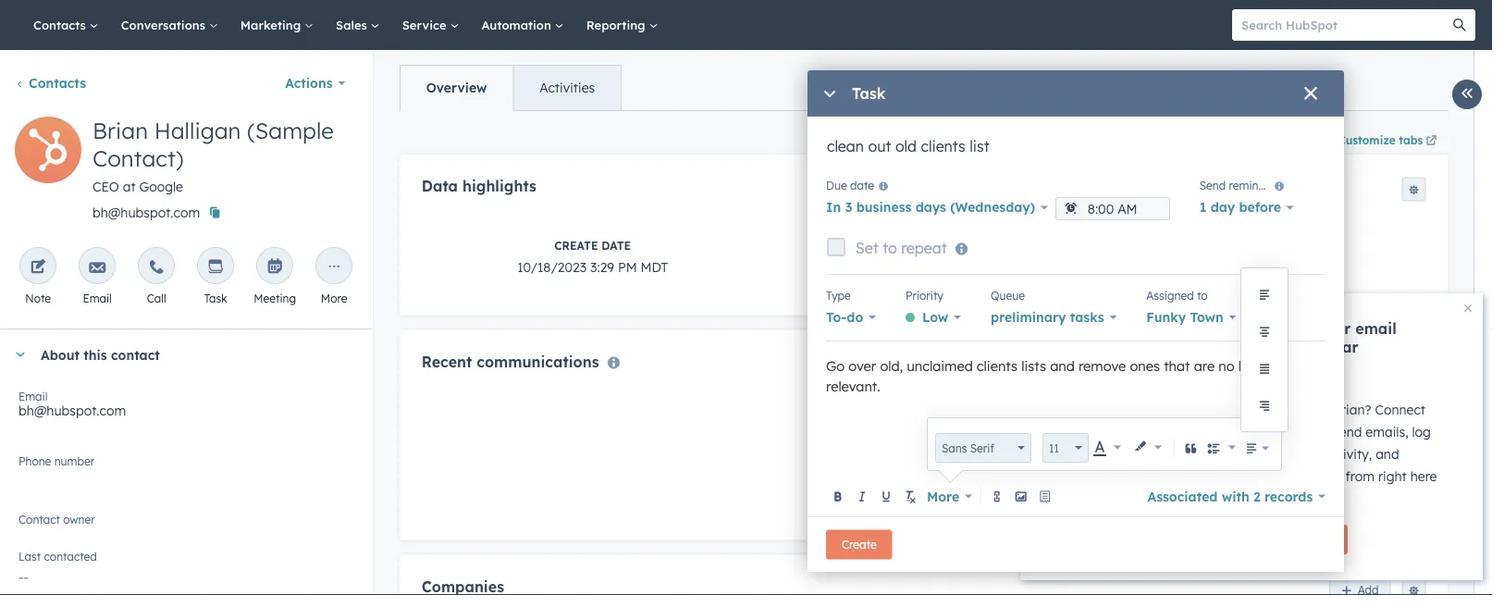 Task type: describe. For each thing, give the bounding box(es) containing it.
preliminary tasks
[[991, 309, 1105, 325]]

preliminary
[[991, 309, 1067, 325]]

2 inside popup button
[[1254, 488, 1261, 504]]

search button
[[1445, 9, 1476, 41]]

from
[[1346, 468, 1375, 484]]

1 vertical spatial bh@hubspot.com
[[19, 403, 126, 419]]

10/18/2023
[[517, 259, 586, 275]]

tip:
[[1226, 319, 1250, 338]]

reporting link
[[575, 0, 670, 50]]

date inside create date 10/18/2023 3:29 pm mdt
[[601, 238, 631, 252]]

date inside last activity date --
[[1286, 238, 1316, 252]]

preliminary tasks button
[[991, 304, 1117, 330]]

days
[[916, 199, 947, 215]]

sans serif
[[942, 441, 995, 455]]

brian?
[[1333, 402, 1372, 418]]

and inside ready to reach out to brian? connect your email account to send emails, log your contacts' email activity, and schedule meetings — all from right here in hubspot.
[[1376, 446, 1400, 462]]

0 horizontal spatial more
[[321, 291, 347, 305]]

unclaimed
[[907, 358, 973, 374]]

in 3 business days (wednesday) button
[[826, 194, 1048, 220]]

no owner button
[[19, 509, 354, 540]]

in 3 business days (wednesday)
[[826, 199, 1036, 215]]

contact)
[[93, 144, 184, 172]]

activity,
[[1324, 446, 1373, 462]]

2 - from the left
[[1255, 259, 1260, 275]]

right
[[1379, 468, 1407, 484]]

due date
[[826, 178, 875, 192]]

11 button
[[1043, 433, 1089, 463]]

old,
[[880, 358, 903, 374]]

about for about 2 minutes
[[1197, 369, 1228, 383]]

create for create
[[842, 538, 877, 552]]

do
[[847, 309, 864, 325]]

sales link
[[325, 0, 391, 50]]

0 vertical spatial contacts
[[33, 17, 90, 32]]

reminder
[[1230, 178, 1276, 192]]

conversations
[[121, 17, 209, 32]]

set
[[856, 239, 879, 257]]

create for create date 10/18/2023 3:29 pm mdt
[[554, 238, 598, 252]]

account inside ready to reach out to brian? connect your email account to send emails, log your contacts' email activity, and schedule meetings — all from right here in hubspot.
[[1264, 424, 1314, 440]]

(wednesday)
[[951, 199, 1036, 215]]

minimize dialog image
[[823, 87, 838, 102]]

connect
[[1376, 402, 1426, 418]]

no activities. alert
[[421, 393, 1426, 518]]

go over old, unclaimed clients lists and remove ones that are no longer relevant.
[[826, 358, 1283, 395]]

HH:MM text field
[[1056, 197, 1171, 220]]

assigned
[[1147, 288, 1194, 302]]

pro tip: connect your email account and calendar
[[1197, 319, 1397, 356]]

set to repeat
[[856, 239, 947, 257]]

data
[[421, 177, 458, 195]]

phone
[[19, 454, 51, 468]]

email inside pro tip: connect your email account and calendar
[[1356, 319, 1397, 338]]

funky
[[1147, 309, 1187, 325]]

tasks
[[1071, 309, 1105, 325]]

last for last activity date --
[[1194, 238, 1223, 252]]

—
[[1314, 468, 1325, 484]]

to-
[[826, 309, 847, 325]]

close image
[[1465, 304, 1472, 312]]

Search HubSpot search field
[[1233, 9, 1459, 41]]

actions button
[[273, 65, 357, 102]]

meeting
[[254, 291, 296, 305]]

to for assigned
[[1198, 288, 1208, 302]]

your inside pro tip: connect your email account and calendar
[[1317, 319, 1351, 338]]

navigation containing overview
[[399, 65, 622, 111]]

with
[[1222, 488, 1250, 504]]

type
[[826, 288, 851, 302]]

hubspot.
[[1211, 490, 1268, 507]]

more image
[[326, 259, 343, 276]]

2 vertical spatial your
[[1197, 446, 1224, 462]]

email for email bh@hubspot.com
[[19, 389, 48, 403]]

halligan
[[154, 117, 241, 144]]

activities button
[[513, 66, 621, 110]]

send
[[1200, 178, 1226, 192]]

low
[[923, 309, 949, 325]]

automation link
[[471, 0, 575, 50]]

0 horizontal spatial email
[[1227, 424, 1261, 440]]

low button
[[906, 304, 962, 330]]

note
[[25, 291, 51, 305]]

highlights
[[462, 177, 536, 195]]

last activity date --
[[1194, 238, 1316, 275]]

here
[[1411, 468, 1438, 484]]

contact owner no owner
[[19, 512, 95, 535]]

associated with 2 records
[[1148, 488, 1313, 504]]

and for calendar
[[1261, 338, 1289, 356]]

overview button
[[400, 66, 513, 110]]

service link
[[391, 0, 471, 50]]

communications
[[476, 352, 599, 370]]

search image
[[1454, 19, 1467, 31]]

phone number
[[19, 454, 95, 468]]

are
[[1194, 358, 1215, 374]]

in
[[1197, 490, 1207, 507]]

marketing link
[[229, 0, 325, 50]]

out
[[1293, 402, 1313, 418]]

contact
[[19, 512, 60, 526]]

in
[[826, 199, 841, 215]]

meetings
[[1254, 468, 1310, 484]]

brian
[[93, 117, 148, 144]]

owner up last contacted
[[40, 519, 77, 535]]

account inside pro tip: connect your email account and calendar
[[1197, 338, 1256, 356]]

11
[[1049, 441, 1060, 455]]

call image
[[148, 259, 165, 276]]



Task type: locate. For each thing, give the bounding box(es) containing it.
navigation
[[399, 65, 622, 111]]

2 horizontal spatial email
[[1356, 319, 1397, 338]]

0 vertical spatial no
[[884, 498, 902, 515]]

clients
[[977, 358, 1018, 374]]

0 vertical spatial more
[[321, 291, 347, 305]]

task down task icon
[[204, 291, 227, 305]]

1 horizontal spatial email
[[1287, 446, 1321, 462]]

call
[[147, 291, 166, 305]]

no inside contact owner no owner
[[19, 519, 37, 535]]

ones
[[1130, 358, 1161, 374]]

overview
[[426, 80, 487, 96]]

to-do
[[826, 309, 864, 325]]

close dialog image
[[1304, 87, 1319, 102]]

1 vertical spatial more
[[927, 488, 960, 504]]

date
[[850, 178, 875, 192]]

meeting image
[[267, 259, 283, 276]]

calendar
[[1294, 338, 1359, 356]]

assigned to
[[1147, 288, 1208, 302]]

pro
[[1197, 319, 1222, 338]]

activity
[[1226, 238, 1283, 252]]

over
[[849, 358, 877, 374]]

2 date from the left
[[1286, 238, 1316, 252]]

1 vertical spatial account
[[1264, 424, 1314, 440]]

about up ready
[[1197, 369, 1228, 383]]

0 horizontal spatial about
[[41, 346, 80, 363]]

no left activities.
[[884, 498, 902, 515]]

ready
[[1197, 402, 1235, 418]]

last down 1
[[1194, 238, 1223, 252]]

1 vertical spatial create
[[842, 538, 877, 552]]

lead
[[908, 259, 939, 275]]

create inside create date 10/18/2023 3:29 pm mdt
[[554, 238, 598, 252]]

create inside button
[[842, 538, 877, 552]]

to left send
[[1317, 424, 1330, 440]]

priority
[[906, 288, 944, 302]]

1 vertical spatial and
[[1051, 358, 1075, 374]]

data highlights
[[421, 177, 536, 195]]

email up brian?
[[1356, 319, 1397, 338]]

to
[[883, 239, 897, 257], [1198, 288, 1208, 302], [1239, 402, 1252, 418], [1317, 402, 1329, 418], [1317, 424, 1330, 440]]

customize
[[1338, 133, 1396, 147]]

email inside email bh@hubspot.com
[[19, 389, 48, 403]]

1 horizontal spatial no
[[884, 498, 902, 515]]

1 horizontal spatial create
[[842, 538, 877, 552]]

to up town
[[1198, 288, 1208, 302]]

bh@hubspot.com up number
[[19, 403, 126, 419]]

0 vertical spatial and
[[1261, 338, 1289, 356]]

0 horizontal spatial and
[[1051, 358, 1075, 374]]

2 vertical spatial email
[[1287, 446, 1321, 462]]

brian halligan (sample contact) ceo at google
[[93, 117, 334, 195]]

no up last contacted
[[19, 519, 37, 535]]

automation
[[482, 17, 555, 32]]

0 vertical spatial email
[[1356, 319, 1397, 338]]

0 vertical spatial email
[[83, 291, 112, 305]]

stage
[[938, 238, 975, 252]]

your up schedule
[[1197, 446, 1224, 462]]

1 horizontal spatial last
[[1194, 238, 1223, 252]]

1 vertical spatial email
[[19, 389, 48, 403]]

0 horizontal spatial account
[[1197, 338, 1256, 356]]

connect
[[1255, 319, 1313, 338]]

date right activity
[[1286, 238, 1316, 252]]

day
[[1211, 199, 1236, 215]]

1 date from the left
[[601, 238, 631, 252]]

about
[[41, 346, 80, 363], [1197, 369, 1228, 383]]

date
[[601, 238, 631, 252], [1286, 238, 1316, 252]]

relevant.
[[826, 378, 881, 395]]

2 vertical spatial and
[[1376, 446, 1400, 462]]

1 vertical spatial 2
[[1254, 488, 1261, 504]]

2 horizontal spatial and
[[1376, 446, 1400, 462]]

1 horizontal spatial and
[[1261, 338, 1289, 356]]

longer
[[1239, 358, 1279, 374]]

sales
[[336, 17, 371, 32]]

0 vertical spatial task
[[852, 84, 886, 103]]

remove
[[1079, 358, 1127, 374]]

1 vertical spatial last
[[19, 549, 41, 563]]

email up —
[[1287, 446, 1321, 462]]

1 vertical spatial your
[[1197, 424, 1224, 440]]

go
[[826, 358, 845, 374]]

contacts'
[[1227, 446, 1284, 462]]

contacts link
[[22, 0, 110, 50], [15, 75, 86, 91]]

1 vertical spatial contacts
[[29, 75, 86, 91]]

3
[[845, 199, 853, 215]]

email down caret image
[[19, 389, 48, 403]]

no inside alert
[[884, 498, 902, 515]]

more down sans
[[927, 488, 960, 504]]

send reminder
[[1200, 178, 1276, 192]]

(sample
[[247, 117, 334, 144]]

ceo
[[93, 179, 119, 195]]

pm
[[618, 259, 637, 275]]

minutes
[[1241, 369, 1282, 383]]

emails,
[[1366, 424, 1409, 440]]

task image
[[207, 259, 224, 276]]

0 vertical spatial your
[[1317, 319, 1351, 338]]

to for set
[[883, 239, 897, 257]]

1 horizontal spatial task
[[852, 84, 886, 103]]

tabs
[[1399, 133, 1423, 147]]

town
[[1191, 309, 1224, 325]]

1 horizontal spatial account
[[1264, 424, 1314, 440]]

edit button
[[15, 117, 81, 190]]

last
[[1194, 238, 1223, 252], [19, 549, 41, 563]]

no activities.
[[884, 498, 964, 515]]

2 left longer
[[1231, 369, 1237, 383]]

Last contacted text field
[[19, 560, 354, 590]]

associated
[[1148, 488, 1218, 504]]

customize tabs link
[[1313, 125, 1448, 155]]

more
[[321, 291, 347, 305], [927, 488, 960, 504]]

caret image
[[15, 352, 26, 357]]

1 horizontal spatial 2
[[1254, 488, 1261, 504]]

0 horizontal spatial date
[[601, 238, 631, 252]]

and down emails,
[[1376, 446, 1400, 462]]

0 horizontal spatial create
[[554, 238, 598, 252]]

and inside the go over old, unclaimed clients lists and remove ones that are no longer relevant.
[[1051, 358, 1075, 374]]

before
[[1240, 199, 1282, 215]]

0 vertical spatial about
[[41, 346, 80, 363]]

email image
[[89, 259, 106, 276]]

owner up contacted
[[63, 512, 95, 526]]

to left reach at the bottom
[[1239, 402, 1252, 418]]

business
[[857, 199, 912, 215]]

group
[[1203, 435, 1241, 460]]

activities.
[[906, 498, 964, 515]]

0 horizontal spatial no
[[19, 519, 37, 535]]

due
[[826, 178, 847, 192]]

records
[[1265, 488, 1313, 504]]

last for last contacted
[[19, 549, 41, 563]]

task right minimize dialog icon at top
[[852, 84, 886, 103]]

note image
[[30, 259, 46, 276]]

email down email image
[[83, 291, 112, 305]]

last inside last activity date --
[[1194, 238, 1223, 252]]

1 horizontal spatial email
[[83, 291, 112, 305]]

service
[[402, 17, 450, 32]]

1 vertical spatial no
[[19, 519, 37, 535]]

1 vertical spatial about
[[1197, 369, 1228, 383]]

your right "connect"
[[1317, 319, 1351, 338]]

log
[[1413, 424, 1432, 440]]

0 vertical spatial account
[[1197, 338, 1256, 356]]

account up no on the right bottom of the page
[[1197, 338, 1256, 356]]

account down the out
[[1264, 424, 1314, 440]]

about for about this contact
[[41, 346, 80, 363]]

date up the pm
[[601, 238, 631, 252]]

bh@hubspot.com
[[93, 205, 200, 221], [19, 403, 126, 419]]

Title text field
[[826, 135, 1326, 172]]

sans
[[942, 441, 967, 455]]

queue
[[991, 288, 1025, 302]]

0 horizontal spatial task
[[204, 291, 227, 305]]

3:29
[[590, 259, 614, 275]]

1 vertical spatial contacts link
[[15, 75, 86, 91]]

about inside dropdown button
[[41, 346, 80, 363]]

1 horizontal spatial about
[[1197, 369, 1228, 383]]

email for email
[[83, 291, 112, 305]]

0 horizontal spatial last
[[19, 549, 41, 563]]

0 vertical spatial 2
[[1231, 369, 1237, 383]]

to right the out
[[1317, 402, 1329, 418]]

email bh@hubspot.com
[[19, 389, 126, 419]]

0 vertical spatial bh@hubspot.com
[[93, 205, 200, 221]]

to right set
[[883, 239, 897, 257]]

bh@hubspot.com down google
[[93, 205, 200, 221]]

about left this
[[41, 346, 80, 363]]

mdt
[[641, 259, 668, 275]]

0 horizontal spatial email
[[19, 389, 48, 403]]

1 day before button
[[1200, 194, 1294, 220]]

activities
[[539, 80, 595, 96]]

to for ready
[[1239, 402, 1252, 418]]

lists
[[1022, 358, 1047, 374]]

reach
[[1255, 402, 1289, 418]]

marketing
[[240, 17, 305, 32]]

actions
[[285, 75, 333, 91]]

more inside more popup button
[[927, 488, 960, 504]]

0 horizontal spatial 2
[[1231, 369, 1237, 383]]

0 vertical spatial create
[[554, 238, 598, 252]]

-
[[1250, 259, 1255, 275], [1255, 259, 1260, 275]]

Phone number text field
[[19, 451, 354, 488]]

1 horizontal spatial more
[[927, 488, 960, 504]]

2 right with
[[1254, 488, 1261, 504]]

contact
[[111, 346, 160, 363]]

more down more icon
[[321, 291, 347, 305]]

your down ready
[[1197, 424, 1224, 440]]

2
[[1231, 369, 1237, 383], [1254, 488, 1261, 504]]

1 vertical spatial task
[[204, 291, 227, 305]]

1
[[1200, 199, 1207, 215]]

contacts
[[33, 17, 90, 32], [29, 75, 86, 91]]

more button
[[924, 484, 976, 509]]

1 - from the left
[[1250, 259, 1255, 275]]

email up the 'contacts''
[[1227, 424, 1261, 440]]

1 vertical spatial email
[[1227, 424, 1261, 440]]

and up longer
[[1261, 338, 1289, 356]]

last down contact
[[19, 549, 41, 563]]

1 horizontal spatial date
[[1286, 238, 1316, 252]]

google
[[139, 179, 183, 195]]

and right lists
[[1051, 358, 1075, 374]]

and inside pro tip: connect your email account and calendar
[[1261, 338, 1289, 356]]

ready to reach out to brian? connect your email account to send emails, log your contacts' email activity, and schedule meetings — all from right here in hubspot.
[[1197, 402, 1438, 507]]

0 vertical spatial last
[[1194, 238, 1223, 252]]

customize tabs
[[1338, 133, 1423, 147]]

and for remove
[[1051, 358, 1075, 374]]

reporting
[[586, 17, 649, 32]]

0 vertical spatial contacts link
[[22, 0, 110, 50]]



Task type: vqa. For each thing, say whether or not it's contained in the screenshot.


